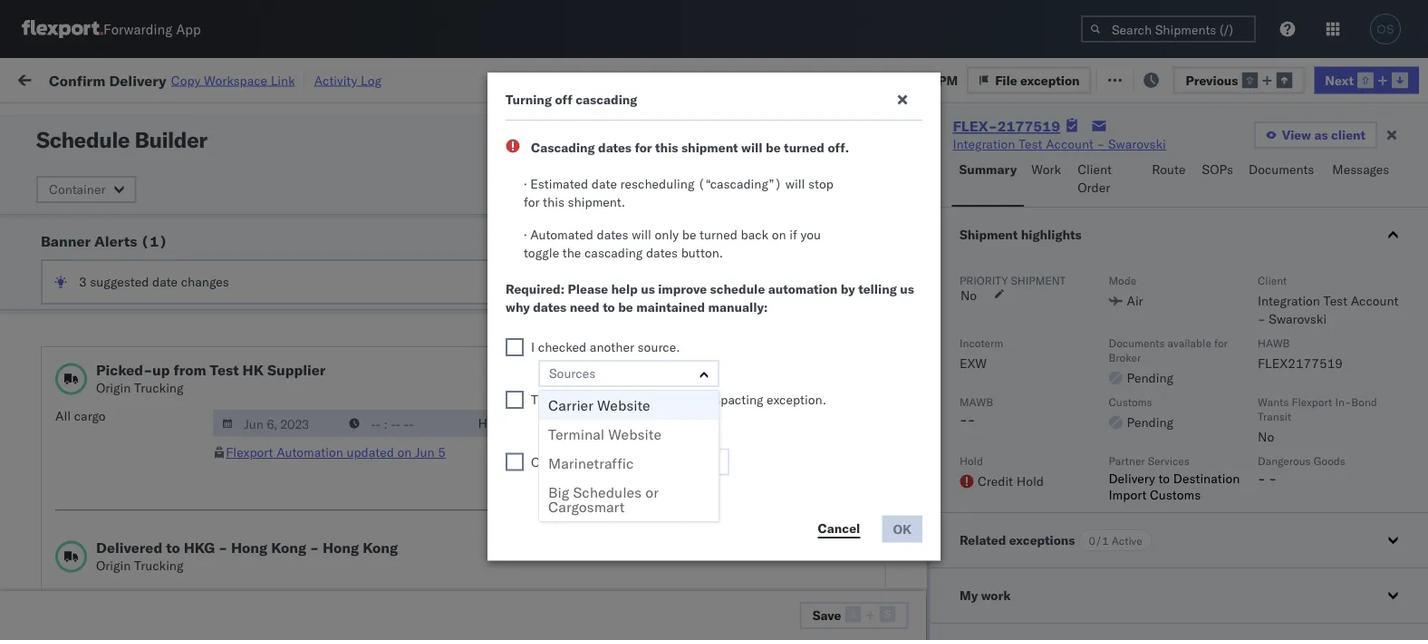 Task type: vqa. For each thing, say whether or not it's contained in the screenshot.
the Department
no



Task type: describe. For each thing, give the bounding box(es) containing it.
to inside delivered to hkg - hong kong - hong kong origin trucking
[[166, 539, 180, 557]]

Enter reason text field
[[575, 448, 730, 476]]

5
[[438, 444, 446, 460]]

link
[[271, 72, 295, 88]]

be inside required: please help us improve schedule automation by telling us why dates need to be maintained manually:
[[618, 299, 633, 315]]

pdt, for 2:59 pm pdt, jun 4, 2023
[[346, 341, 374, 357]]

3 resize handle column header from the left
[[524, 141, 546, 640]]

air up the "automated"
[[555, 182, 571, 198]]

my inside button
[[960, 587, 978, 603]]

in
[[270, 112, 280, 126]]

11,
[[877, 72, 897, 88]]

swarovski for 2:00 am pdt, aug 17, 2023
[[946, 301, 1004, 317]]

air for 9:59 pm pdt, jul 2, 2023
[[555, 501, 571, 517]]

transit
[[1258, 409, 1292, 423]]

12,
[[413, 381, 433, 397]]

aug for 28,
[[378, 262, 403, 277]]

Search Shipments (/) text field
[[1082, 15, 1257, 43]]

2023 for 9:59 pm pdt, jul 2, 2023
[[412, 501, 444, 517]]

partner services delivery to destination import customs
[[1109, 454, 1240, 503]]

2 deckers macau limited(test) from the left
[[791, 182, 964, 198]]

cargosmart
[[548, 498, 625, 516]]

schedule pickup from london heathrow airport, united kingdom button
[[42, 171, 257, 209]]

exceptions
[[1009, 532, 1075, 548]]

banner
[[41, 232, 91, 250]]

client for client order
[[1078, 161, 1112, 177]]

arrival for 1:00
[[91, 540, 129, 556]]

confirm arrival at cfs button for 9:00 pm pdt, aug 16, 2023
[[42, 419, 170, 439]]

swarovski up route
[[1109, 136, 1167, 152]]

integration inside the client integration test account - swarovski incoterm exw
[[1258, 293, 1320, 309]]

manually:
[[708, 299, 768, 315]]

documents inside documents available for broker
[[1109, 336, 1165, 349]]

will for be
[[742, 140, 763, 155]]

pickup down schiphol,
[[91, 371, 130, 387]]

10:00 am pdt, mar 12, 2023
[[292, 381, 468, 397]]

terminal website
[[548, 425, 662, 443]]

mbl/mawb
[[1235, 148, 1298, 162]]

credit
[[978, 473, 1013, 489]]

snoozed
[[375, 112, 417, 126]]

pickup for united
[[99, 172, 138, 188]]

carrier
[[548, 396, 594, 414]]

(do left save
[[777, 621, 803, 636]]

website for terminal website
[[609, 425, 662, 443]]

next button
[[1315, 66, 1420, 94]]

0 horizontal spatial no
[[425, 112, 440, 126]]

hkg
[[184, 539, 215, 557]]

log
[[361, 72, 382, 88]]

schedule pickup from amsterdam airport schiphol, haarlemmermeer, netherlands button
[[42, 330, 257, 383]]

2:59 pm pdt, jun 4, 2023
[[292, 341, 448, 357]]

test for 2:59 pm pdt, jun 4, 2023
[[856, 341, 880, 357]]

test inside picked-up from test hk supplier origin trucking
[[210, 361, 239, 379]]

for inside · estimated date rescheduling ("cascading") will stop for this shipment.
[[524, 194, 540, 210]]

test for 9:00 pm pdt, aug 16, 2023
[[856, 421, 880, 437]]

confirm for 9:59 pm pdt, jul 2, 2023
[[42, 491, 88, 507]]

client for client name
[[673, 148, 702, 162]]

website for carrier website
[[598, 396, 651, 414]]

be inside · automated dates will only be turned back on if you toggle the cascading dates button.
[[682, 227, 697, 243]]

united
[[148, 190, 187, 206]]

pm for 3:00 pm pdt, jun 6, 2023
[[323, 461, 342, 477]]

1 upload customs clearance documents link from the top
[[42, 291, 257, 327]]

0 vertical spatial turned
[[784, 140, 825, 155]]

aug for 17,
[[378, 301, 403, 317]]

carrier website option
[[539, 391, 719, 420]]

hk
[[243, 361, 264, 379]]

international for 9:59 pm pdt, jul 2, 2023
[[42, 509, 115, 525]]

to inside required: please help us improve schedule automation by telling us why dates need to be maintained manually:
[[603, 299, 615, 315]]

blocked,
[[222, 112, 267, 126]]

: for status
[[130, 112, 133, 126]]

turning off cascading
[[506, 92, 638, 107]]

account for 9:59 pm pdt, jul 2, 2023
[[884, 501, 932, 517]]

flexport inside wants flexport in-bond transit no
[[1292, 395, 1333, 408]]

integration test account - karl lagerfeld for 3:00 pm pdt, jun 6, 2023
[[791, 461, 1027, 477]]

international inside schedule pickup from los angeles international airport
[[42, 270, 115, 286]]

all
[[55, 408, 71, 424]]

storage left if on the right top of page
[[730, 222, 774, 238]]

0 vertical spatial hold
[[960, 454, 983, 467]]

jun left 11,
[[853, 72, 874, 88]]

759
[[333, 70, 356, 86]]

0 horizontal spatial flexport
[[226, 444, 273, 460]]

copy
[[171, 72, 201, 88]]

snoozed : no
[[375, 112, 440, 126]]

flex-2177519
[[953, 117, 1061, 135]]

date for suggested
[[152, 274, 178, 290]]

big schedules or cargosmart
[[548, 483, 659, 516]]

11:00
[[900, 72, 935, 88]]

carrier website
[[548, 396, 651, 414]]

client integration test account - swarovski incoterm exw
[[960, 273, 1399, 371]]

integration for 1:00 pm pdt, sep 3, 2023
[[791, 541, 853, 557]]

will inside · automated dates will only be turned back on if you toggle the cascading dates button.
[[632, 227, 652, 243]]

air for 2:00 am pdt, aug 28, 2023
[[555, 262, 571, 277]]

work inside button
[[981, 587, 1011, 603]]

flex id
[[972, 148, 1006, 162]]

1 horizontal spatial file
[[1120, 70, 1142, 86]]

import inside button
[[153, 70, 194, 86]]

2429971
[[1040, 182, 1095, 198]]

10:00
[[292, 381, 327, 397]]

updated
[[347, 444, 394, 460]]

account for 2:59 pm pdt, jun 4, 2023
[[884, 341, 932, 357]]

container for container
[[49, 181, 106, 197]]

integration test account - swarovski down 2177519 on the top of the page
[[953, 136, 1167, 152]]

cancel button
[[807, 515, 872, 543]]

client name
[[673, 148, 734, 162]]

import work
[[153, 70, 229, 86]]

mbl/mawb numbers button
[[1226, 144, 1429, 162]]

resize handle column header for flex id
[[1086, 141, 1108, 640]]

schedule for schedule delivery appointment
[[42, 221, 95, 237]]

flex-2221222
[[1001, 501, 1095, 517]]

dates down consignee
[[782, 176, 814, 192]]

air for 10:00 am pdt, mar 12, 2023
[[555, 381, 571, 397]]

0 vertical spatial work
[[52, 66, 99, 91]]

account inside the client integration test account - swarovski incoterm exw
[[1351, 293, 1399, 309]]

integration for 3:00 pm pdt, jun 6, 2023
[[791, 461, 853, 477]]

dates up rescheduling
[[598, 140, 632, 155]]

filtered by:
[[18, 111, 83, 127]]

schedule pickup from amsterdam airport schiphol, haarlemmermeer, netherlands link
[[42, 330, 257, 383]]

from for origin
[[174, 361, 206, 379]]

0 vertical spatial at
[[360, 70, 371, 86]]

stop
[[809, 176, 834, 192]]

rescheduling
[[621, 176, 695, 192]]

jun up 10:00 am pdt, mar 12, 2023
[[377, 341, 398, 357]]

view as client
[[1283, 127, 1366, 143]]

maintained
[[637, 299, 705, 315]]

status : ready for work, blocked, in progress
[[98, 112, 328, 126]]

karl for 2:59 pm pdt, jun 4, 2023
[[946, 341, 969, 357]]

london
[[171, 172, 214, 188]]

this inside · estimated date rescheduling ("cascading") will stop for this shipment.
[[543, 194, 565, 210]]

shipment for priority shipment
[[1011, 273, 1066, 287]]

0 horizontal spatial my
[[18, 66, 47, 91]]

o'hare for 9:59 pm pdt, jul 2, 2023
[[164, 491, 204, 507]]

air up the
[[555, 222, 571, 238]]

2 macau from the left
[[841, 182, 880, 198]]

confirm for 10:00 am pdt, mar 12, 2023
[[42, 371, 88, 387]]

· automated dates will only be turned back on if you toggle the cascading dates button.
[[524, 227, 821, 261]]

lagerfeld for 2:59 pm pdt, jun 4, 2023
[[973, 341, 1027, 357]]

client inside the client integration test account - swarovski incoterm exw
[[1258, 273, 1287, 287]]

documents available for broker
[[1109, 336, 1228, 364]]

flex2177519
[[1258, 355, 1343, 371]]

air for 3:00 pm pdt, jun 6, 2023
[[555, 461, 571, 477]]

2 vertical spatial on
[[398, 444, 412, 460]]

priority shipment
[[960, 273, 1066, 287]]

flex-2179454 for 2:59 pm pdt, jun 4, 2023
[[1001, 341, 1095, 357]]

origin inside picked-up from test hk supplier origin trucking
[[96, 380, 131, 396]]

2 limited(test) from the left
[[883, 182, 964, 198]]

2069495
[[1040, 581, 1095, 597]]

dangerous
[[1258, 454, 1311, 467]]

confirm pickup from o'hare international airport for 9:59
[[42, 491, 204, 525]]

from for haarlemmermeer,
[[141, 331, 168, 347]]

jun left 6,
[[377, 461, 398, 477]]

customs down broker
[[1109, 395, 1152, 408]]

delivery for confirm delivery
[[91, 580, 138, 596]]

2,
[[397, 501, 409, 517]]

2342352
[[1040, 621, 1095, 636]]

schedule pickup from los angeles international airport
[[42, 252, 240, 286]]

swarovski for 1:00 pm pdt, sep 3, 2023
[[946, 541, 1004, 557]]

schedule delivery appointment
[[42, 221, 223, 237]]

1 horizontal spatial exception
[[1145, 70, 1205, 86]]

consignee button
[[781, 144, 945, 162]]

1 limited(test) from the left
[[765, 182, 846, 198]]

0 vertical spatial my work
[[18, 66, 99, 91]]

account for 1:00 pm pdt, sep 3, 2023
[[884, 541, 932, 557]]

will for stop
[[786, 176, 805, 192]]

schedule for schedule pickup from london heathrow airport, united kingdom
[[42, 172, 95, 188]]

confirm arrival at cfs link for 9:00 pm pdt, aug 16, 2023
[[42, 419, 170, 437]]

0/1
[[1089, 534, 1109, 547]]

order
[[1078, 180, 1111, 195]]

0 horizontal spatial file
[[996, 72, 1018, 88]]

pickup up delivered
[[91, 491, 130, 507]]

automation
[[277, 444, 343, 460]]

integration test account - swarovski for 10:00 am pdt, mar 12, 2023
[[791, 381, 1004, 397]]

airport,
[[101, 190, 145, 206]]

swarovski inside the client integration test account - swarovski incoterm exw
[[1269, 311, 1327, 327]]

0/1 active
[[1089, 534, 1142, 547]]

dates down only
[[646, 245, 678, 261]]

1 horizontal spatial mode
[[1109, 273, 1137, 287]]

dates inside required: please help us improve schedule automation by telling us why dates need to be maintained manually:
[[533, 299, 567, 315]]

mawb --
[[960, 395, 993, 427]]

air up broker
[[1127, 293, 1143, 309]]

0 horizontal spatial file exception
[[996, 72, 1080, 88]]

swarovski for 1:30 pm pdt, apr 4, 2023
[[946, 581, 1004, 597]]

test for 3:00 pm pdt, jun 6, 2023
[[856, 461, 880, 477]]

confirm arrival at cfs button for 1:00 pm pdt, sep 3, 2023
[[42, 539, 170, 559]]

dates down the shipment.
[[597, 227, 629, 243]]

apr
[[377, 581, 400, 597]]

marinetraffic option
[[539, 449, 719, 478]]

pdt, for 9:59 pm pdt, jul 2, 2023
[[346, 501, 374, 517]]

1 vertical spatial no
[[960, 287, 977, 303]]

please
[[568, 281, 608, 297]]

205 on track
[[416, 70, 490, 86]]

2:00 for 2:00 am pdt, aug 17, 2023
[[292, 301, 319, 317]]

4, for apr
[[403, 581, 415, 597]]

integration for 2:00 am pdt, aug 17, 2023
[[791, 301, 853, 317]]

for left the work,
[[173, 112, 188, 126]]

0 horizontal spatial work
[[197, 70, 229, 86]]

2 deckers from the left
[[791, 182, 838, 198]]

delivery inside partner services delivery to destination import customs
[[1109, 471, 1155, 486]]

confirm arrival at cfs for 9:00
[[42, 420, 170, 436]]

9:59
[[292, 501, 319, 517]]

1 horizontal spatial file exception
[[1120, 70, 1205, 86]]

supplier
[[267, 361, 326, 379]]

origin inside delivered to hkg - hong kong - hong kong origin trucking
[[96, 558, 131, 573]]

flex-2329631
[[1001, 262, 1095, 277]]

impacting
[[707, 392, 764, 408]]

account for 1:30 pm pdt, apr 4, 2023
[[884, 581, 932, 597]]

credit hold
[[978, 473, 1044, 489]]

exception.
[[767, 392, 827, 408]]

pickup for haarlemmermeer,
[[99, 331, 138, 347]]

pdt, for 1:00 pm pdt, sep 3, 2023
[[346, 541, 374, 557]]

activity
[[314, 72, 358, 88]]

(do right save
[[895, 621, 921, 636]]

)
[[159, 232, 168, 250]]

schedule for schedule builder
[[36, 126, 130, 153]]

1 horizontal spatial shipment
[[682, 140, 739, 155]]

shipment for the shipment has a schedule-impacting exception.
[[556, 392, 610, 408]]

storage left save
[[730, 621, 774, 636]]

next
[[1326, 72, 1354, 88]]

banner alerts ( 1 )
[[41, 232, 168, 250]]

account for 9:00 pm pdt, aug 16, 2023
[[884, 421, 932, 437]]

confirm pickup from o'hare international airport for 10:00
[[42, 371, 204, 405]]

delivery for confirm delivery copy workspace link
[[109, 71, 167, 89]]

snooze
[[491, 148, 527, 162]]

pm right 11:00
[[939, 72, 958, 88]]

1 kong from the left
[[271, 539, 307, 557]]

copy workspace link button
[[171, 72, 295, 88]]

759 at risk
[[333, 70, 395, 86]]



Task type: locate. For each thing, give the bounding box(es) containing it.
aug for 16,
[[377, 421, 402, 437]]

2 confirm pickup from o'hare international airport link from the top
[[42, 490, 257, 526]]

2285185
[[1040, 222, 1095, 238]]

0 horizontal spatial :
[[130, 112, 133, 126]]

2 arrival from the top
[[91, 540, 129, 556]]

integration for 9:59 pm pdt, jul 2, 2023
[[791, 501, 853, 517]]

big schedules or cargosmart option
[[539, 478, 719, 521]]

2 upload customs clearance documents link from the top
[[42, 450, 257, 486]]

8 resize handle column header from the left
[[1204, 141, 1226, 640]]

1 vertical spatial be
[[682, 227, 697, 243]]

None checkbox
[[827, 180, 853, 188], [506, 338, 524, 356], [827, 180, 853, 188], [506, 338, 524, 356]]

0 horizontal spatial kong
[[271, 539, 307, 557]]

kong down 9:59
[[271, 539, 307, 557]]

dates down required:
[[533, 299, 567, 315]]

lagerfeld
[[973, 341, 1027, 357], [973, 461, 1027, 477]]

resize handle column header for client name
[[760, 141, 781, 640]]

2023 for 3:00 pm pdt, jun 6, 2023
[[416, 461, 448, 477]]

a
[[637, 392, 644, 408]]

air for 2:59 pm pdt, jun 4, 2023
[[555, 341, 571, 357]]

flexport down 'mmm d, yyyy' text box
[[226, 444, 273, 460]]

mbl/mawb numbers
[[1235, 148, 1346, 162]]

1 vertical spatial confirm pickup from o'hare international airport button
[[42, 490, 257, 528]]

2023 right 28,
[[428, 262, 460, 277]]

074493890280 for 2:59 pm pdt, jun 4, 2023
[[1235, 341, 1329, 357]]

netherlands
[[42, 368, 113, 383]]

1 lagerfeld from the top
[[973, 341, 1027, 357]]

confirm pickup from o'hare international airport up delivered
[[42, 491, 204, 525]]

pending down broker
[[1127, 370, 1174, 386]]

summary button
[[952, 153, 1025, 207]]

test for 1:30 pm pdt, apr 4, 2023
[[856, 581, 880, 597]]

customs down the services
[[1150, 487, 1201, 503]]

cascading right off
[[576, 92, 638, 107]]

2 vertical spatial be
[[618, 299, 633, 315]]

be down help
[[618, 299, 633, 315]]

integration for 1:30 pm pdt, apr 4, 2023
[[791, 581, 853, 597]]

terminal website option
[[539, 420, 719, 449]]

off
[[555, 92, 573, 107]]

heathrow
[[42, 190, 98, 206]]

to inside partner services delivery to destination import customs
[[1159, 471, 1170, 486]]

(do up automation
[[777, 262, 803, 277]]

my work inside my work button
[[960, 587, 1011, 603]]

pickup for airport
[[99, 252, 138, 267]]

date up the shipment.
[[592, 176, 617, 192]]

amsterdam
[[171, 331, 237, 347]]

1 vertical spatial aug
[[378, 301, 403, 317]]

cascading for cascading dates for this shipment will be turned off.
[[531, 140, 595, 155]]

integration test account - swarovski for 9:00 pm pdt, aug 16, 2023
[[791, 421, 1004, 437]]

will left stop
[[786, 176, 805, 192]]

customs inside partner services delivery to destination import customs
[[1150, 487, 1201, 503]]

automated
[[531, 227, 594, 243]]

2023 for 9:00 pm pdt, aug 16, 2023
[[427, 421, 459, 437]]

from inside schedule pickup from los angeles international airport
[[141, 252, 168, 267]]

1 confirm pickup from o'hare international airport button from the top
[[42, 370, 257, 408]]

on up 6,
[[398, 444, 412, 460]]

flex-2285185
[[1001, 222, 1095, 238]]

pickup inside schedule pickup from los angeles international airport
[[99, 252, 138, 267]]

2 karl from the top
[[946, 461, 969, 477]]

1 cfs from the top
[[147, 420, 170, 436]]

pickup inside schedule pickup from amsterdam airport schiphol, haarlemmermeer, netherlands
[[99, 331, 138, 347]]

074493890280 down transit
[[1235, 461, 1329, 477]]

air for 1:30 pm pdt, apr 4, 2023
[[555, 581, 571, 597]]

0 horizontal spatial us
[[641, 281, 655, 297]]

1 vertical spatial confirm pickup from o'hare international airport
[[42, 491, 204, 525]]

1 confirm pickup from o'hare international airport link from the top
[[42, 370, 257, 407]]

0 horizontal spatial limited(test)
[[765, 182, 846, 198]]

file exception button
[[1092, 65, 1216, 92], [1092, 65, 1216, 92], [967, 66, 1092, 94], [967, 66, 1092, 94]]

1 resize handle column header from the left
[[259, 141, 281, 640]]

pending up the services
[[1127, 414, 1174, 430]]

integration test account - swarovski for 1:00 pm pdt, sep 3, 2023
[[791, 541, 1004, 557]]

2 confirm pickup from o'hare international airport from the top
[[42, 491, 204, 525]]

2 074493890280 from the top
[[1235, 461, 1329, 477]]

1 vertical spatial turned
[[700, 227, 738, 243]]

confirm arrival at cfs for 1:00
[[42, 540, 170, 556]]

2 2179454 from the top
[[1040, 461, 1095, 477]]

exceptions
[[549, 418, 613, 434]]

import inside partner services delivery to destination import customs
[[1109, 487, 1147, 503]]

trucking inside picked-up from test hk supplier origin trucking
[[134, 380, 184, 396]]

0 horizontal spatial be
[[618, 299, 633, 315]]

None checkbox
[[506, 391, 524, 409], [506, 453, 524, 471], [506, 391, 524, 409], [506, 453, 524, 471]]

flex-2429971 button
[[972, 177, 1099, 203], [972, 177, 1099, 203]]

1 vertical spatial on
[[772, 227, 787, 243]]

pm for 1:30 pm pdt, apr 4, 2023
[[323, 581, 342, 597]]

appointment
[[148, 221, 223, 237]]

confirm arrival at cfs link down netherlands
[[42, 419, 170, 437]]

0 vertical spatial 2:00
[[292, 262, 319, 277]]

for up rescheduling
[[635, 140, 652, 155]]

9 resize handle column header from the left
[[1396, 141, 1418, 640]]

2 horizontal spatial shipment
[[1011, 273, 1066, 287]]

air left schedules
[[555, 501, 571, 517]]

list box containing carrier website
[[539, 391, 719, 521]]

shipment up exceptions
[[556, 392, 610, 408]]

1 horizontal spatial to
[[603, 299, 615, 315]]

0 vertical spatial flexport
[[1292, 395, 1333, 408]]

16,
[[405, 421, 424, 437]]

integration for 10:00 am pdt, mar 12, 2023
[[791, 381, 853, 397]]

swarovski for 9:59 pm pdt, jul 2, 2023
[[946, 501, 1004, 517]]

0 horizontal spatial hong
[[231, 539, 268, 557]]

estimated
[[531, 176, 589, 192]]

will inside · estimated date rescheduling ("cascading") will stop for this shipment.
[[786, 176, 805, 192]]

flex-2072939 button
[[972, 536, 1099, 562], [972, 536, 1099, 562]]

- inside the client integration test account - swarovski incoterm exw
[[1258, 311, 1266, 327]]

0 vertical spatial 4,
[[401, 341, 413, 357]]

1 hong from the left
[[231, 539, 268, 557]]

customs down cargo
[[86, 451, 137, 467]]

am for 2:00 am pdt, aug 17, 2023
[[323, 301, 343, 317]]

clearance inside button
[[140, 291, 199, 307]]

1 vertical spatial am
[[323, 301, 343, 317]]

test inside the client integration test account - swarovski incoterm exw
[[1324, 293, 1348, 309]]

hong right 1:00
[[323, 539, 359, 557]]

1 vertical spatial 2179454
[[1040, 461, 1095, 477]]

2023 for 1:30 pm pdt, apr 4, 2023
[[418, 581, 449, 597]]

upload inside upload customs clearance documents button
[[42, 291, 83, 307]]

exw
[[960, 355, 987, 371]]

no inside wants flexport in-bond transit no
[[1258, 429, 1274, 445]]

airport inside schedule pickup from los angeles international airport
[[119, 270, 159, 286]]

for inside documents available for broker
[[1214, 336, 1228, 349]]

am
[[323, 262, 343, 277], [323, 301, 343, 317], [330, 381, 351, 397]]

confirm pickup from o'hare international airport link for 10:00 am pdt, mar 12, 2023
[[42, 370, 257, 407]]

flex-2429971
[[1001, 182, 1095, 198]]

cascading up estimated
[[531, 140, 595, 155]]

storage right save
[[848, 621, 892, 636]]

1 vertical spatial my work
[[960, 587, 1011, 603]]

forwarding app link
[[22, 20, 201, 38]]

1 vertical spatial 2:00
[[292, 301, 319, 317]]

1 integration test account - karl lagerfeld from the top
[[791, 341, 1027, 357]]

container numbers button
[[1108, 137, 1208, 170]]

1:30 pm pdt, apr 4, 2023
[[292, 581, 449, 597]]

the
[[563, 245, 581, 261]]

no down the priority
[[960, 287, 977, 303]]

2 origin from the top
[[96, 558, 131, 573]]

swarovski down exw
[[946, 381, 1004, 397]]

· for · automated dates will only be turned back on if you toggle the cascading dates button.
[[524, 227, 527, 243]]

us right help
[[641, 281, 655, 297]]

date inside · estimated date rescheduling ("cascading") will stop for this shipment.
[[592, 176, 617, 192]]

1 confirm arrival at cfs link from the top
[[42, 419, 170, 437]]

confirm pickup from o'hare international airport button for 9:59 pm pdt, jul 2, 2023
[[42, 490, 257, 528]]

1 horizontal spatial will
[[742, 140, 763, 155]]

2 international from the top
[[42, 389, 115, 405]]

0 vertical spatial be
[[766, 140, 781, 155]]

suggestions
[[762, 274, 835, 290]]

services
[[1148, 454, 1190, 467]]

schedule inside schedule pickup from los angeles international airport
[[42, 252, 95, 267]]

on right '205'
[[443, 70, 458, 86]]

international up delivered
[[42, 509, 115, 525]]

2 · from the top
[[524, 227, 527, 243]]

upload customs clearance documents inside upload customs clearance documents button
[[42, 291, 199, 325]]

arrival up confirm delivery
[[91, 540, 129, 556]]

1 horizontal spatial date
[[592, 176, 617, 192]]

status
[[98, 112, 130, 126]]

swarovski for 9:00 pm pdt, aug 16, 2023
[[946, 421, 1004, 437]]

documents up broker
[[1109, 336, 1165, 349]]

0 vertical spatial will
[[742, 140, 763, 155]]

shipment up ("cascading")
[[682, 140, 739, 155]]

upload customs clearance documents link down cargo
[[42, 450, 257, 486]]

my work button
[[931, 568, 1429, 623]]

1 upload from the top
[[42, 291, 83, 307]]

at for 9:00
[[132, 420, 143, 436]]

previous button
[[1174, 66, 1306, 94]]

1 horizontal spatial client
[[1078, 161, 1112, 177]]

2 upload customs clearance documents from the top
[[42, 451, 199, 485]]

1 confirm pickup from o'hare international airport from the top
[[42, 371, 204, 405]]

flex-2342352
[[1001, 621, 1095, 636]]

pickup down "alerts"
[[99, 252, 138, 267]]

origin
[[96, 380, 131, 396], [96, 558, 131, 573]]

2 vertical spatial shipment
[[556, 392, 610, 408]]

from inside schedule pickup from amsterdam airport schiphol, haarlemmermeer, netherlands
[[141, 331, 168, 347]]

cfs for 1:00 pm pdt, sep 3, 2023
[[147, 540, 170, 556]]

1 arrival from the top
[[91, 420, 129, 436]]

integration test account - swarovski down exw
[[791, 381, 1004, 397]]

no down transit
[[1258, 429, 1274, 445]]

- inside "integration test account - swarovski" link
[[1098, 136, 1105, 152]]

pdt, for 9:00 pm pdt, aug 16, 2023
[[346, 421, 374, 437]]

pm down flexport automation updated on jun 5
[[323, 461, 342, 477]]

the
[[531, 392, 553, 408]]

0 vertical spatial 074493890280
[[1235, 341, 1329, 357]]

resize handle column header for consignee
[[941, 141, 963, 640]]

· inside · automated dates will only be turned back on if you toggle the cascading dates button.
[[524, 227, 527, 243]]

7 resize handle column header from the left
[[1086, 141, 1108, 640]]

integration test account - swarovski for 1:30 pm pdt, apr 4, 2023
[[791, 581, 1004, 597]]

cancel
[[818, 520, 861, 536]]

clearance for 2nd "upload customs clearance documents" link from the top
[[140, 451, 199, 467]]

messages
[[1333, 161, 1390, 177]]

at
[[360, 70, 371, 86], [132, 420, 143, 436], [132, 540, 143, 556]]

1 vertical spatial work
[[981, 587, 1011, 603]]

1 vertical spatial confirm pickup from o'hare international airport link
[[42, 490, 257, 526]]

2023 up 5 on the bottom
[[427, 421, 459, 437]]

("cascading")
[[698, 176, 782, 192]]

upload down 3
[[42, 291, 83, 307]]

17,
[[406, 301, 425, 317]]

1 2:00 from the top
[[292, 262, 319, 277]]

air for 2:00 am pdt, aug 17, 2023
[[555, 301, 571, 317]]

Search Work text field
[[820, 65, 1017, 92]]

on inside · automated dates will only be turned back on if you toggle the cascading dates button.
[[772, 227, 787, 243]]

1 vertical spatial date
[[152, 274, 178, 290]]

1 horizontal spatial container
[[1117, 141, 1165, 155]]

bond
[[1352, 395, 1377, 408]]

documents down view
[[1249, 161, 1315, 177]]

schedule pickup from london heathrow airport, united kingdom link
[[42, 171, 257, 207]]

2 vertical spatial at
[[132, 540, 143, 556]]

numbers inside container numbers
[[1117, 155, 1162, 169]]

air down please
[[555, 301, 571, 317]]

macau down name
[[723, 182, 762, 198]]

picked-
[[96, 361, 152, 379]]

workitem
[[20, 148, 67, 162]]

0 horizontal spatial this
[[543, 194, 565, 210]]

2 vertical spatial to
[[166, 539, 180, 557]]

0 vertical spatial my
[[18, 66, 47, 91]]

6 resize handle column header from the left
[[941, 141, 963, 640]]

view as client button
[[1255, 121, 1378, 149]]

from inside 'schedule pickup from london heathrow airport, united kingdom'
[[141, 172, 168, 188]]

hong right hkg
[[231, 539, 268, 557]]

2 confirm arrival at cfs link from the top
[[42, 539, 170, 557]]

2 o'hare from the top
[[164, 491, 204, 507]]

flexport left in-
[[1292, 395, 1333, 408]]

1 flex-2179454 from the top
[[1001, 341, 1095, 357]]

2 flex-2179454 from the top
[[1001, 461, 1095, 477]]

international for 10:00 am pdt, mar 12, 2023
[[42, 389, 115, 405]]

flex-2285185 button
[[972, 217, 1099, 243], [972, 217, 1099, 243]]

air up sources
[[555, 341, 571, 357]]

mode right 2329631
[[1109, 273, 1137, 287]]

2 2:00 from the top
[[292, 301, 319, 317]]

dates
[[598, 140, 632, 155], [782, 176, 814, 192], [597, 227, 629, 243], [646, 245, 678, 261], [533, 299, 567, 315]]

air down carrier
[[555, 421, 571, 437]]

1 vertical spatial my
[[960, 587, 978, 603]]

None field
[[549, 362, 554, 385]]

karl left credit
[[946, 461, 969, 477]]

schedule pickup from amsterdam airport schiphol, haarlemmermeer, netherlands
[[42, 331, 246, 383]]

list box
[[539, 391, 719, 521]]

numbers for mbl/mawb numbers
[[1301, 148, 1346, 162]]

1 horizontal spatial limited(test)
[[883, 182, 964, 198]]

flexport. image
[[22, 20, 103, 38]]

marinetraffic
[[548, 454, 634, 472]]

1 horizontal spatial hold
[[1016, 473, 1044, 489]]

shipment highlights button
[[931, 208, 1429, 262]]

airport inside schedule pickup from amsterdam airport schiphol, haarlemmermeer, netherlands
[[42, 349, 82, 365]]

1 vertical spatial container
[[49, 181, 106, 197]]

test for 9:59 pm pdt, jul 2, 2023
[[856, 501, 880, 517]]

lagerfeld for 3:00 pm pdt, jun 6, 2023
[[973, 461, 1027, 477]]

karl for 3:00 pm pdt, jun 6, 2023
[[946, 461, 969, 477]]

integration test account - swarovski for 2:00 am pdt, aug 17, 2023
[[791, 301, 1004, 317]]

1 clearance from the top
[[140, 291, 199, 307]]

0 horizontal spatial to
[[166, 539, 180, 557]]

-- : -- -- text field
[[340, 410, 469, 437]]

1 o'hare from the top
[[164, 371, 204, 387]]

1 vertical spatial o'hare
[[164, 491, 204, 507]]

1 confirm arrival at cfs from the top
[[42, 420, 170, 436]]

summary
[[960, 161, 1017, 177]]

flex-
[[953, 117, 998, 135], [1001, 182, 1040, 198], [1001, 222, 1040, 238], [1001, 262, 1040, 277], [1001, 301, 1040, 317], [1001, 341, 1040, 357], [1001, 461, 1040, 477], [1001, 501, 1040, 517], [1001, 541, 1040, 557], [1001, 581, 1040, 597], [1001, 621, 1040, 636]]

0 vertical spatial no
[[425, 112, 440, 126]]

previous
[[1186, 72, 1239, 88]]

1 upload customs clearance documents from the top
[[42, 291, 199, 325]]

clearance down the 3 suggested date changes on the top left
[[140, 291, 199, 307]]

2 : from the left
[[417, 112, 420, 126]]

swarovski
[[1109, 136, 1167, 152], [946, 301, 1004, 317], [1269, 311, 1327, 327], [946, 381, 1004, 397], [946, 421, 1004, 437], [946, 501, 1004, 517], [946, 541, 1004, 557], [946, 581, 1004, 597]]

confirm arrival at cfs up confirm delivery
[[42, 540, 170, 556]]

pm up flexport automation updated on jun 5 button
[[323, 421, 342, 437]]

confirm pickup from o'hare international airport link
[[42, 370, 257, 407], [42, 490, 257, 526]]

trucking inside delivered to hkg - hong kong - hong kong origin trucking
[[134, 558, 184, 573]]

import down partner
[[1109, 487, 1147, 503]]

mode button
[[546, 144, 645, 162]]

0 vertical spatial pending
[[1127, 370, 1174, 386]]

activity log button
[[314, 69, 382, 91]]

1 vertical spatial cfs
[[147, 540, 170, 556]]

confirm pickup from o'hare international airport link for 9:59 pm pdt, jul 2, 2023
[[42, 490, 257, 526]]

(do right the back
[[777, 222, 803, 238]]

schedule for schedule pickup from los angeles international airport
[[42, 252, 95, 267]]

1 2179454 from the top
[[1040, 341, 1095, 357]]

0 vertical spatial international
[[42, 270, 115, 286]]

1 horizontal spatial flexport
[[1292, 395, 1333, 408]]

all cargo
[[55, 408, 106, 424]]

1 vertical spatial upload customs clearance documents link
[[42, 450, 257, 486]]

1 horizontal spatial deckers
[[791, 182, 838, 198]]

1 vertical spatial shipment
[[1011, 273, 1066, 287]]

3 international from the top
[[42, 509, 115, 525]]

pm for 9:00 pm pdt, aug 16, 2023
[[323, 421, 342, 437]]

shipment up flex-2310512
[[1011, 273, 1066, 287]]

2 pending from the top
[[1127, 414, 1174, 430]]

2 upload from the top
[[42, 451, 83, 467]]

2:00 for 2:00 am pdt, aug 28, 2023
[[292, 262, 319, 277]]

confirm arrival at cfs link for 1:00 pm pdt, sep 3, 2023
[[42, 539, 170, 557]]

confirm arrival at cfs button down netherlands
[[42, 419, 170, 439]]

flex-2179454 down flex-2310512
[[1001, 341, 1095, 357]]

1 vertical spatial this
[[543, 194, 565, 210]]

air down the
[[555, 262, 571, 277]]

pickup up airport, on the left of the page
[[99, 172, 138, 188]]

schedule pickup from london heathrow airport, united kingdom
[[42, 172, 241, 206]]

turned inside · automated dates will only be turned back on if you toggle the cascading dates button.
[[700, 227, 738, 243]]

1 vertical spatial import
[[1109, 487, 1147, 503]]

2 cfs from the top
[[147, 540, 170, 556]]

this down estimated
[[543, 194, 565, 210]]

to down help
[[603, 299, 615, 315]]

1 vertical spatial hold
[[1016, 473, 1044, 489]]

0 vertical spatial ·
[[524, 176, 527, 192]]

0 vertical spatial am
[[323, 262, 343, 277]]

o'hare for 10:00 am pdt, mar 12, 2023
[[164, 371, 204, 387]]

0 vertical spatial cascading
[[531, 140, 595, 155]]

integration for 2:59 pm pdt, jun 4, 2023
[[791, 341, 853, 357]]

1 karl from the top
[[946, 341, 969, 357]]

pickup up schiphol,
[[99, 331, 138, 347]]

aug
[[378, 262, 403, 277], [378, 301, 403, 317], [377, 421, 402, 437]]

1 074493890280 from the top
[[1235, 341, 1329, 357]]

0 vertical spatial integration test account - karl lagerfeld
[[791, 341, 1027, 357]]

0 vertical spatial confirm arrival at cfs button
[[42, 419, 170, 439]]

integration test account - swarovski for 9:59 pm pdt, jul 2, 2023
[[791, 501, 1004, 517]]

0 vertical spatial confirm pickup from o'hare international airport link
[[42, 370, 257, 407]]

0 horizontal spatial hold
[[960, 454, 983, 467]]

2023 for 1:00 pm pdt, sep 3, 2023
[[418, 541, 450, 557]]

: for snoozed
[[417, 112, 420, 126]]

1 vertical spatial arrival
[[91, 540, 129, 556]]

wants
[[1258, 395, 1289, 408]]

track
[[461, 70, 490, 86]]

2 integration test account - karl lagerfeld from the top
[[791, 461, 1027, 477]]

my down related
[[960, 587, 978, 603]]

by
[[841, 281, 856, 297]]

4 resize handle column header from the left
[[642, 141, 664, 640]]

pickup inside 'schedule pickup from london heathrow airport, united kingdom'
[[99, 172, 138, 188]]

schedule delivery appointment button
[[42, 220, 223, 240]]

pending for documents available for broker
[[1127, 370, 1174, 386]]

on
[[443, 70, 458, 86], [772, 227, 787, 243], [398, 444, 412, 460]]

2 confirm arrival at cfs from the top
[[42, 540, 170, 556]]

1 origin from the top
[[96, 380, 131, 396]]

2 confirm arrival at cfs button from the top
[[42, 539, 170, 559]]

at for 1:00
[[132, 540, 143, 556]]

container button
[[36, 176, 136, 203]]

id
[[995, 148, 1006, 162]]

no right snoozed
[[425, 112, 440, 126]]

1 vertical spatial confirm arrival at cfs button
[[42, 539, 170, 559]]

1 trucking from the top
[[134, 380, 184, 396]]

pdt, left mar
[[354, 381, 383, 397]]

customs inside button
[[86, 291, 137, 307]]

2023 for 2:00 am pdt, aug 17, 2023
[[428, 301, 460, 317]]

jun left 5 on the bottom
[[415, 444, 435, 460]]

1 vertical spatial trucking
[[134, 558, 184, 573]]

client inside button
[[673, 148, 702, 162]]

pdt, for 3:00 pm pdt, jun 6, 2023
[[346, 461, 374, 477]]

lagerfeld up mawb
[[973, 341, 1027, 357]]

arrival for 9:00
[[91, 420, 129, 436]]

client
[[1332, 127, 1366, 143]]

1 confirm arrival at cfs button from the top
[[42, 419, 170, 439]]

us right telling
[[900, 281, 915, 297]]

arrival right all at the left bottom of page
[[91, 420, 129, 436]]

flexport automation updated on jun 5 button
[[226, 444, 446, 460]]

upload customs clearance documents down suggested
[[42, 291, 199, 325]]

0 vertical spatial upload customs clearance documents link
[[42, 291, 257, 327]]

0 horizontal spatial exception
[[1021, 72, 1080, 88]]

2 trucking from the top
[[134, 558, 184, 573]]

0 vertical spatial container
[[1117, 141, 1165, 155]]

resize handle column header
[[259, 141, 281, 640], [461, 141, 482, 640], [524, 141, 546, 640], [642, 141, 664, 640], [760, 141, 781, 640], [941, 141, 963, 640], [1086, 141, 1108, 640], [1204, 141, 1226, 640], [1396, 141, 1418, 640]]

2 lagerfeld from the top
[[973, 461, 1027, 477]]

flex-2177519 link
[[953, 117, 1061, 135]]

client inside 'button'
[[1078, 161, 1112, 177]]

upload customs clearance documents for 2nd "upload customs clearance documents" link from the top
[[42, 451, 199, 485]]

resize handle column header for mode
[[642, 141, 664, 640]]

2 confirm pickup from o'hare international airport button from the top
[[42, 490, 257, 528]]

MMM D, YYYY text field
[[213, 410, 342, 437]]

pm for 9:59 pm pdt, jul 2, 2023
[[323, 501, 342, 517]]

delivery for schedule delivery appointment
[[99, 221, 145, 237]]

2 clearance from the top
[[140, 451, 199, 467]]

0 vertical spatial this
[[656, 140, 679, 155]]

schedule inside schedule pickup from amsterdam airport schiphol, haarlemmermeer, netherlands
[[42, 331, 95, 347]]

1:00
[[292, 541, 319, 557]]

actions
[[1374, 148, 1412, 162]]

confirm inside button
[[42, 580, 88, 596]]

1 vertical spatial 4,
[[403, 581, 415, 597]]

pdt, for 2:00 am pdt, aug 28, 2023
[[347, 262, 375, 277]]

schiphol,
[[85, 349, 140, 365]]

back
[[741, 227, 769, 243]]

my work up filtered by:
[[18, 66, 99, 91]]

0 horizontal spatial client
[[673, 148, 702, 162]]

international down banner
[[42, 270, 115, 286]]

will right name
[[742, 140, 763, 155]]

2 kong from the left
[[363, 539, 398, 557]]

turned left "off."
[[784, 140, 825, 155]]

1 · from the top
[[524, 176, 527, 192]]

arrival
[[91, 420, 129, 436], [91, 540, 129, 556]]

cascading for cascading dates
[[718, 176, 778, 192]]

numbers for container numbers
[[1117, 155, 1162, 169]]

1 pending from the top
[[1127, 370, 1174, 386]]

0 vertical spatial aug
[[378, 262, 403, 277]]

0 vertical spatial karl
[[946, 341, 969, 357]]

international up all cargo
[[42, 389, 115, 405]]

website
[[598, 396, 651, 414], [609, 425, 662, 443]]

cfs down up
[[147, 420, 170, 436]]

pdt, for 2:00 am pdt, aug 17, 2023
[[347, 301, 375, 317]]

0 horizontal spatial will
[[632, 227, 652, 243]]

or
[[646, 483, 659, 501]]

cascading dates
[[718, 176, 814, 192]]

integration inside "integration test account - swarovski" link
[[953, 136, 1016, 152]]

am for 10:00 am pdt, mar 12, 2023
[[330, 381, 351, 397]]

0 vertical spatial website
[[598, 396, 651, 414]]

swarovski down related
[[946, 581, 1004, 597]]

9:00
[[292, 421, 319, 437]]

pdt, for 10:00 am pdt, mar 12, 2023
[[354, 381, 383, 397]]

required: please help us improve schedule automation by telling us why dates need to be maintained manually:
[[506, 281, 915, 315]]

schedule builder
[[36, 126, 207, 153]]

kingdom
[[190, 190, 241, 206]]

2 horizontal spatial will
[[786, 176, 805, 192]]

confirm for 9:00 pm pdt, aug 16, 2023
[[42, 420, 88, 436]]

pdt, for 1:30 pm pdt, apr 4, 2023
[[346, 581, 374, 597]]

5 resize handle column header from the left
[[760, 141, 781, 640]]

documents down 3
[[42, 310, 107, 325]]

for right available
[[1214, 336, 1228, 349]]

1 horizontal spatial hong
[[323, 539, 359, 557]]

confirm
[[49, 71, 106, 89], [42, 371, 88, 387], [42, 420, 88, 436], [42, 491, 88, 507], [42, 540, 88, 556], [42, 580, 88, 596]]

1 international from the top
[[42, 270, 115, 286]]

for
[[173, 112, 188, 126], [635, 140, 652, 155], [524, 194, 540, 210], [1214, 336, 1228, 349]]

cascading inside · automated dates will only be turned back on if you toggle the cascading dates button.
[[585, 245, 643, 261]]

1 vertical spatial lagerfeld
[[973, 461, 1027, 477]]

air for 9:00 pm pdt, aug 16, 2023
[[555, 421, 571, 437]]

schedule inside 'schedule pickup from london heathrow airport, united kingdom'
[[42, 172, 95, 188]]

haarlemmermeer,
[[143, 349, 246, 365]]

2179454 for 3:00 pm pdt, jun 6, 2023
[[1040, 461, 1095, 477]]

1 : from the left
[[130, 112, 133, 126]]

1 horizontal spatial on
[[443, 70, 458, 86]]

2 hong from the left
[[323, 539, 359, 557]]

mode inside button
[[555, 148, 584, 162]]

2 us from the left
[[900, 281, 915, 297]]

0 vertical spatial cascading
[[576, 92, 638, 107]]

3:00 pm pdt, jun 6, 2023
[[292, 461, 448, 477]]

0 vertical spatial cfs
[[147, 420, 170, 436]]

work up by:
[[52, 66, 99, 91]]

apple so storage (do not use)
[[673, 222, 868, 238], [673, 262, 868, 277], [673, 621, 868, 636], [791, 621, 986, 636]]

o'hare up hkg
[[164, 491, 204, 507]]

test for 2:00 am pdt, aug 17, 2023
[[856, 301, 880, 317]]

2023 for 2:59 pm pdt, jun 4, 2023
[[416, 341, 448, 357]]

storage up schedule
[[730, 262, 774, 277]]

limited(test) down summary
[[883, 182, 964, 198]]

1 deckers macau limited(test) from the left
[[673, 182, 846, 198]]

o'hare down 'haarlemmermeer,'
[[164, 371, 204, 387]]

documents down all cargo
[[42, 469, 107, 485]]

2 horizontal spatial be
[[766, 140, 781, 155]]

1 macau from the left
[[723, 182, 762, 198]]

4, for jun
[[401, 341, 413, 357]]

1 horizontal spatial work
[[1032, 161, 1062, 177]]

0 vertical spatial upload customs clearance documents
[[42, 291, 199, 325]]

2 resize handle column header from the left
[[461, 141, 482, 640]]

1 deckers from the left
[[673, 182, 720, 198]]

upload customs clearance documents link down the 3 suggested date changes on the top left
[[42, 291, 257, 327]]

2 horizontal spatial client
[[1258, 273, 1287, 287]]

1 us from the left
[[641, 281, 655, 297]]

resize handle column header for workitem
[[259, 141, 281, 640]]

0 horizontal spatial turned
[[700, 227, 738, 243]]

cargo
[[74, 408, 106, 424]]

client up order
[[1078, 161, 1112, 177]]

1 horizontal spatial no
[[960, 287, 977, 303]]

· up toggle
[[524, 227, 527, 243]]

0 vertical spatial origin
[[96, 380, 131, 396]]

account for 10:00 am pdt, mar 12, 2023
[[884, 381, 932, 397]]

pm right 1:30
[[323, 581, 342, 597]]

1 horizontal spatial us
[[900, 281, 915, 297]]

· inside · estimated date rescheduling ("cascading") will stop for this shipment.
[[524, 176, 527, 192]]

deckers macau limited(test) down consignee button
[[791, 182, 964, 198]]

mode up estimated
[[555, 148, 584, 162]]

1:00 pm pdt, sep 3, 2023
[[292, 541, 450, 557]]

website down carrier website option
[[609, 425, 662, 443]]

resize handle column header for container numbers
[[1204, 141, 1226, 640]]

for down estimated
[[524, 194, 540, 210]]

pdt, up updated
[[346, 421, 374, 437]]

2 vertical spatial international
[[42, 509, 115, 525]]

from inside picked-up from test hk supplier origin trucking
[[174, 361, 206, 379]]

integration for 9:00 pm pdt, aug 16, 2023
[[791, 421, 853, 437]]

2 horizontal spatial on
[[772, 227, 787, 243]]



